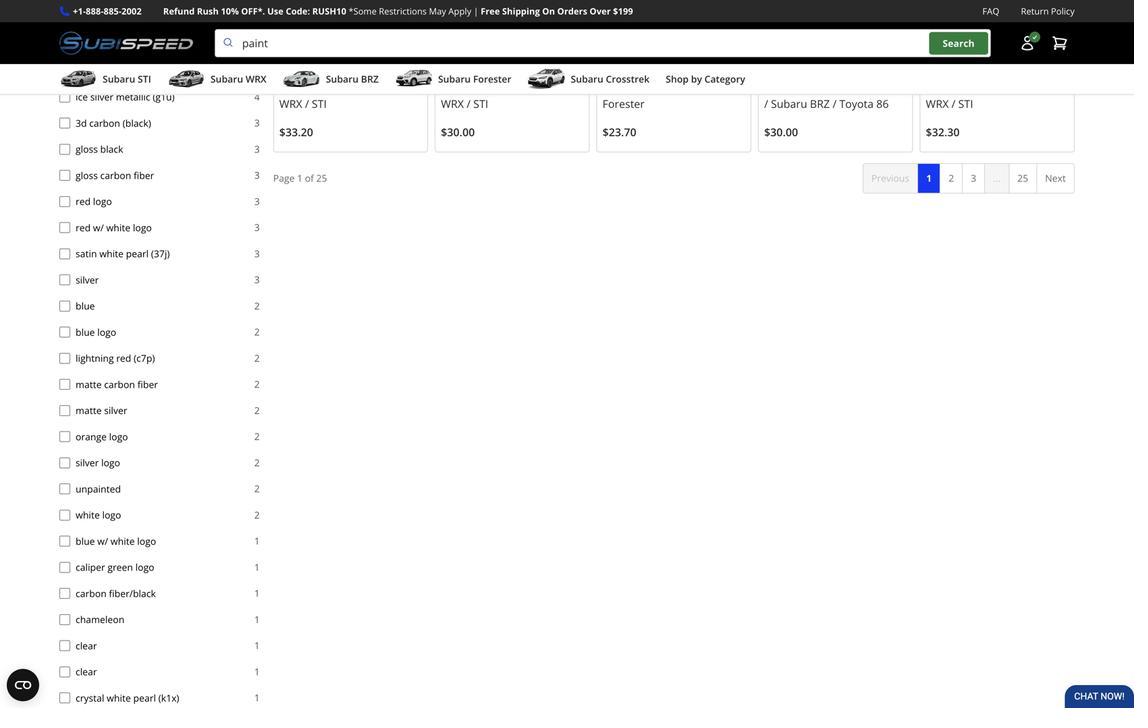 Task type: locate. For each thing, give the bounding box(es) containing it.
4 in from the left
[[616, 29, 625, 42]]

crystal white pearl (k1x) button
[[59, 693, 70, 704]]

2021 inside 9 in stock j361sva010a1 m7y subaru oem touch up paint - 2015-2021 subaru wrx / sti
[[342, 79, 367, 94]]

previous
[[872, 172, 910, 185]]

2021 inside 14 in stock j361sal010a1 k3x subaru oem touch up paint - 2015-2021 subaru wrx / sti
[[504, 79, 529, 94]]

5 - from the left
[[954, 79, 958, 94]]

return
[[1021, 5, 1049, 17]]

stock up j3610ss030a1
[[789, 29, 815, 42]]

2
[[926, 29, 931, 42], [949, 172, 954, 185], [254, 300, 260, 312], [254, 326, 260, 339], [254, 352, 260, 365], [254, 378, 260, 391], [254, 404, 260, 417], [254, 430, 260, 443], [254, 457, 260, 469], [254, 483, 260, 496], [254, 509, 260, 522]]

w/ down red logo
[[93, 221, 104, 234]]

37j subaru oem touch up paint - 2014-2018 subaru forester image
[[603, 0, 745, 28]]

white left (k1x)
[[107, 692, 131, 705]]

1
[[297, 172, 303, 185], [926, 172, 932, 185], [254, 535, 260, 548], [254, 561, 260, 574], [254, 587, 260, 600], [254, 614, 260, 626], [254, 640, 260, 653], [254, 666, 260, 679], [254, 692, 260, 705]]

stock inside 2 in stock j361sca000a1 e8h subaru oem touch up paint - 2015-2021 subaru wrx / sti
[[946, 29, 972, 42]]

oem inside the 50 in stock j361sag040a1 37j subaru oem touch up paint - 2014-2018 subaru forester
[[660, 61, 684, 76]]

3 in from the left
[[778, 29, 787, 42]]

j361sal010a1
[[441, 46, 502, 59]]

crystal right crystal black silica / raven  (d4s) button
[[76, 38, 104, 51]]

2015- for m7y
[[314, 79, 342, 94]]

/ down subaru forester
[[467, 97, 471, 111]]

category
[[705, 73, 745, 85]]

1 vertical spatial forester
[[603, 97, 645, 111]]

2 horizontal spatial 2015-
[[961, 79, 989, 94]]

2 for white logo
[[254, 509, 260, 522]]

25 button
[[1009, 163, 1037, 194]]

3 2021 from the left
[[827, 79, 852, 94]]

subaru inside dropdown button
[[326, 73, 359, 85]]

logo up red w/ white logo
[[93, 195, 112, 208]]

- down j361sal010a1
[[470, 79, 473, 94]]

in for k3x
[[454, 29, 464, 42]]

paint inside 9 in stock j361sva010a1 m7y subaru oem touch up paint - 2015-2021 subaru wrx / sti
[[279, 79, 305, 94]]

sti down subaru forester
[[473, 97, 488, 111]]

in inside 2 in stock j361sca000a1 e8h subaru oem touch up paint - 2015-2021 subaru wrx / sti
[[934, 29, 943, 42]]

pearl
[[126, 247, 149, 260], [133, 692, 156, 705]]

off*.
[[241, 5, 265, 17]]

touch inside 2 in stock j361sca000a1 e8h subaru oem touch up paint - 2015-2021 subaru wrx / sti
[[1015, 61, 1046, 76]]

0 horizontal spatial forester
[[473, 73, 511, 85]]

2 oem from the left
[[502, 61, 526, 76]]

4 for (g1u)
[[254, 90, 260, 103]]

brz
[[361, 73, 379, 85], [810, 97, 830, 111]]

in inside the 50 in stock j361sag040a1 37j subaru oem touch up paint - 2014-2018 subaru forester
[[616, 29, 625, 42]]

white up green
[[111, 535, 135, 548]]

1 vertical spatial clear
[[76, 666, 97, 679]]

gloss for gloss black
[[76, 143, 98, 156]]

fiber for gloss carbon fiber
[[134, 169, 154, 182]]

m7y subaru oem touch up paint - 2015-2021 subaru wrx / sti image
[[279, 0, 422, 28]]

2021 for 02c
[[827, 79, 852, 94]]

4 down subaru wrx
[[254, 90, 260, 103]]

1 vertical spatial red
[[76, 221, 91, 234]]

crystal right crystal white pearl (k1x) button
[[76, 692, 104, 705]]

white up satin white pearl (37j)
[[106, 221, 130, 234]]

sti for k3x subaru oem touch up paint - 2015-2021 subaru wrx / sti
[[473, 97, 488, 111]]

/ up $32.30
[[952, 97, 956, 111]]

clear button up crystal white pearl (k1x) button
[[59, 667, 70, 678]]

/
[[156, 38, 159, 51], [305, 97, 309, 111], [467, 97, 471, 111], [764, 97, 768, 111], [833, 97, 837, 111], [952, 97, 956, 111]]

sti inside 2 in stock j361sca000a1 e8h subaru oem touch up paint - 2015-2021 subaru wrx / sti
[[958, 97, 973, 111]]

forester down j361sal010a1
[[473, 73, 511, 85]]

wrx for m7y subaru oem touch up paint - 2015-2021 subaru wrx / sti
[[279, 97, 302, 111]]

2 for blue
[[254, 300, 260, 312]]

16
[[764, 29, 775, 42]]

oem down j361sca000a1
[[988, 61, 1012, 76]]

0 vertical spatial fiber
[[134, 169, 154, 182]]

chameleon button
[[59, 615, 70, 626]]

policy
[[1051, 5, 1075, 17]]

4 stock from the left
[[628, 29, 654, 42]]

0 vertical spatial brz
[[361, 73, 379, 85]]

1 2015- from the left
[[314, 79, 342, 94]]

up inside 14 in stock j361sal010a1 k3x subaru oem touch up paint - 2015-2021 subaru wrx / sti
[[562, 61, 577, 76]]

2 clear from the top
[[76, 666, 97, 679]]

5 oem from the left
[[988, 61, 1012, 76]]

0 vertical spatial clear button
[[59, 641, 70, 652]]

paint for e8h
[[926, 79, 952, 94]]

stock up the j361sag040a1
[[628, 29, 654, 42]]

forester
[[473, 73, 511, 85], [603, 97, 645, 111]]

1 vertical spatial fiber
[[137, 378, 158, 391]]

5 touch from the left
[[1015, 61, 1046, 76]]

1 in from the left
[[287, 29, 297, 42]]

0 vertical spatial blue
[[76, 300, 95, 313]]

ellipses image
[[984, 163, 1009, 194]]

clear
[[76, 640, 97, 653], [76, 666, 97, 679]]

2 in from the left
[[454, 29, 464, 42]]

3d carbon (black)
[[76, 117, 151, 129]]

satin white pearl (37j) button
[[59, 249, 70, 259]]

- left the 2014-
[[631, 79, 635, 94]]

2014-
[[637, 79, 666, 94]]

stock for e8h
[[946, 29, 972, 42]]

caliper green logo
[[76, 561, 154, 574]]

gloss right gloss carbon fiber button
[[76, 169, 98, 182]]

/ for 02c subaru oem touch up paint - 2013-2021 scion frs / subaru brz / toyota 86
[[764, 97, 768, 111]]

crosstrek
[[606, 73, 650, 85]]

paint down '37j'
[[603, 79, 628, 94]]

up inside 9 in stock j361sva010a1 m7y subaru oem touch up paint - 2015-2021 subaru wrx / sti
[[404, 61, 418, 76]]

white right 'white' button
[[76, 12, 100, 25]]

wrx inside subaru wrx dropdown button
[[246, 73, 266, 85]]

0 vertical spatial forester
[[473, 73, 511, 85]]

black down 3d carbon (black)
[[100, 143, 123, 156]]

w/ down white logo
[[97, 535, 108, 548]]

5 in from the left
[[934, 29, 943, 42]]

4 left m7y
[[254, 64, 260, 77]]

caliper
[[76, 561, 105, 574]]

in for e8h
[[934, 29, 943, 42]]

1 oem from the left
[[343, 61, 367, 76]]

2 in stock j361sca000a1 e8h subaru oem touch up paint - 2015-2021 subaru wrx / sti
[[926, 29, 1063, 111]]

sti inside 14 in stock j361sal010a1 k3x subaru oem touch up paint - 2015-2021 subaru wrx / sti
[[473, 97, 488, 111]]

wrx left m7y
[[246, 73, 266, 85]]

stock up j361sva010a1
[[299, 29, 325, 42]]

1 crystal from the top
[[76, 38, 104, 51]]

2 $30.00 from the left
[[764, 125, 798, 139]]

4 paint from the left
[[603, 79, 628, 94]]

...
[[993, 172, 1001, 185]]

matte right matte carbon fiber button
[[76, 378, 102, 391]]

(d4s)
[[189, 38, 211, 51]]

1 up from the left
[[404, 61, 418, 76]]

blue for blue w/ white logo
[[76, 535, 95, 548]]

stock inside 9 in stock j361sva010a1 m7y subaru oem touch up paint - 2015-2021 subaru wrx / sti
[[299, 29, 325, 42]]

2 for lightning red (c7p)
[[254, 352, 260, 365]]

1 $30.00 from the left
[[441, 125, 475, 139]]

k3x subaru oem touch up paint - 2015-2021 subaru wrx / sti image
[[441, 0, 584, 28]]

oem inside 9 in stock j361sva010a1 m7y subaru oem touch up paint - 2015-2021 subaru wrx / sti
[[343, 61, 367, 76]]

crystal
[[76, 38, 104, 51], [76, 692, 104, 705]]

carbon down lightning red (c7p)
[[104, 378, 135, 391]]

2 stock from the left
[[466, 29, 492, 42]]

1 vertical spatial clear button
[[59, 667, 70, 678]]

0 vertical spatial crystal
[[76, 38, 104, 51]]

oem inside 14 in stock j361sal010a1 k3x subaru oem touch up paint - 2015-2021 subaru wrx / sti
[[502, 61, 526, 76]]

brz down 2013- on the top
[[810, 97, 830, 111]]

shop by category
[[666, 73, 745, 85]]

2 vertical spatial red
[[116, 352, 131, 365]]

clear down chameleon
[[76, 640, 97, 653]]

stock up j361sca000a1
[[946, 29, 972, 42]]

up
[[404, 61, 418, 76], [562, 61, 577, 76], [886, 61, 900, 76], [720, 61, 735, 76], [1049, 61, 1063, 76]]

oem left a subaru crosstrek thumbnail image
[[502, 61, 526, 76]]

paint inside 16 in stock j3610ss030a1 02c subaru oem touch up paint - 2013-2021 scion frs / subaru brz / toyota 86
[[764, 79, 790, 94]]

14
[[441, 29, 452, 42]]

2015- inside 14 in stock j361sal010a1 k3x subaru oem touch up paint - 2015-2021 subaru wrx / sti
[[476, 79, 504, 94]]

red right red w/ white logo button
[[76, 221, 91, 234]]

oem for 02c
[[825, 61, 849, 76]]

1 horizontal spatial $30.00
[[764, 125, 798, 139]]

carbon right 3d on the left of page
[[89, 117, 120, 129]]

of
[[305, 172, 314, 185]]

matte silver button
[[59, 406, 70, 416]]

1 blue from the top
[[76, 300, 95, 313]]

4 oem from the left
[[660, 61, 684, 76]]

wrx inside 14 in stock j361sal010a1 k3x subaru oem touch up paint - 2015-2021 subaru wrx / sti
[[441, 97, 464, 111]]

wrx down the subaru forester "dropdown button"
[[441, 97, 464, 111]]

0 vertical spatial red
[[76, 195, 91, 208]]

paint for 37j
[[603, 79, 628, 94]]

1 horizontal spatial forester
[[603, 97, 645, 111]]

logo up lightning red (c7p)
[[97, 326, 116, 339]]

white right satin
[[99, 247, 124, 260]]

blue right blue logo button
[[76, 326, 95, 339]]

$30.00 down 02c
[[764, 125, 798, 139]]

red right red logo button
[[76, 195, 91, 208]]

2 for unpainted
[[254, 483, 260, 496]]

3 touch from the left
[[852, 61, 883, 76]]

3
[[254, 117, 260, 129], [254, 143, 260, 156], [254, 169, 260, 182], [971, 172, 976, 185], [254, 195, 260, 208], [254, 221, 260, 234], [254, 247, 260, 260], [254, 274, 260, 286]]

oem inside 16 in stock j3610ss030a1 02c subaru oem touch up paint - 2013-2021 scion frs / subaru brz / toyota 86
[[825, 61, 849, 76]]

subaru brz
[[326, 73, 379, 85]]

oem up 2013- on the top
[[825, 61, 849, 76]]

refund rush 10% off*. use code: rush10 *some restrictions may apply | free shipping on orders over $199
[[163, 5, 633, 17]]

2021 for k3x
[[504, 79, 529, 94]]

- for e8h
[[954, 79, 958, 94]]

rush
[[197, 5, 219, 17]]

unpainted button
[[59, 484, 70, 495]]

1 horizontal spatial 2015-
[[476, 79, 504, 94]]

paint down 02c
[[764, 79, 790, 94]]

orange logo
[[76, 431, 128, 443]]

in inside 9 in stock j361sva010a1 m7y subaru oem touch up paint - 2015-2021 subaru wrx / sti
[[287, 29, 297, 42]]

oem up 2018
[[660, 61, 684, 76]]

matte carbon fiber button
[[59, 379, 70, 390]]

/ inside 14 in stock j361sal010a1 k3x subaru oem touch up paint - 2015-2021 subaru wrx / sti
[[467, 97, 471, 111]]

on
[[542, 5, 555, 17]]

3 oem from the left
[[825, 61, 849, 76]]

2 - from the left
[[470, 79, 473, 94]]

5 up from the left
[[1049, 61, 1063, 76]]

$33.20
[[279, 125, 313, 139]]

0 vertical spatial clear
[[76, 640, 97, 653]]

blue right 'blue' button
[[76, 300, 95, 313]]

red
[[76, 195, 91, 208], [76, 221, 91, 234], [116, 352, 131, 365]]

wrx inside 2 in stock j361sca000a1 e8h subaru oem touch up paint - 2015-2021 subaru wrx / sti
[[926, 97, 949, 111]]

in inside 16 in stock j3610ss030a1 02c subaru oem touch up paint - 2013-2021 scion frs / subaru brz / toyota 86
[[778, 29, 787, 42]]

1 25 from the left
[[316, 172, 327, 185]]

up inside 2 in stock j361sca000a1 e8h subaru oem touch up paint - 2015-2021 subaru wrx / sti
[[1049, 61, 1063, 76]]

forester down crosstrek
[[603, 97, 645, 111]]

2 2015- from the left
[[476, 79, 504, 94]]

blue
[[76, 300, 95, 313], [76, 326, 95, 339], [76, 535, 95, 548]]

paint inside 2 in stock j361sca000a1 e8h subaru oem touch up paint - 2015-2021 subaru wrx / sti
[[926, 79, 952, 94]]

2 up from the left
[[562, 61, 577, 76]]

2 touch from the left
[[529, 61, 560, 76]]

02c
[[764, 61, 783, 76]]

+1-
[[73, 5, 86, 17]]

j361sva010a1
[[279, 46, 341, 59]]

4 down 5
[[254, 38, 260, 51]]

(c7p)
[[119, 64, 140, 77], [134, 352, 155, 365]]

1 vertical spatial brz
[[810, 97, 830, 111]]

up right by
[[720, 61, 735, 76]]

9
[[279, 29, 285, 42]]

(black)
[[123, 117, 151, 129]]

carbon fiber/black button
[[59, 589, 70, 600]]

subaru brz button
[[283, 67, 379, 94]]

up left '37j'
[[562, 61, 577, 76]]

in right 14
[[454, 29, 464, 42]]

$199
[[613, 5, 633, 17]]

lightning red (c7p)
[[76, 352, 155, 365]]

wrx for e8h subaru oem touch up paint - 2015-2021 subaru wrx / sti
[[926, 97, 949, 111]]

3 2015- from the left
[[961, 79, 989, 94]]

0 horizontal spatial brz
[[361, 73, 379, 85]]

2021
[[342, 79, 367, 94], [504, 79, 529, 94], [827, 79, 852, 94], [989, 79, 1014, 94]]

subaru inside subaru wrx dropdown button
[[211, 73, 243, 85]]

wrx up $32.30
[[926, 97, 949, 111]]

silver button
[[59, 275, 70, 286]]

(c7p) up the matte carbon fiber
[[134, 352, 155, 365]]

oem for e8h
[[988, 61, 1012, 76]]

wrx down a subaru brz thumbnail image
[[279, 97, 302, 111]]

1 matte from the top
[[76, 378, 102, 391]]

subaru sti
[[103, 73, 151, 85]]

2015-
[[314, 79, 342, 94], [476, 79, 504, 94], [961, 79, 989, 94]]

3 for satin white pearl (37j)
[[254, 247, 260, 260]]

stock inside the 50 in stock j361sag040a1 37j subaru oem touch up paint - 2014-2018 subaru forester
[[628, 29, 654, 42]]

1 vertical spatial crystal
[[76, 692, 104, 705]]

- inside the 50 in stock j361sag040a1 37j subaru oem touch up paint - 2014-2018 subaru forester
[[631, 79, 635, 94]]

green
[[108, 561, 133, 574]]

silver logo
[[76, 457, 120, 470]]

up left k3x on the left top
[[404, 61, 418, 76]]

2 matte from the top
[[76, 404, 102, 417]]

up for 37j subaru oem touch up paint - 2014-2018 subaru forester
[[720, 61, 735, 76]]

/ for m7y subaru oem touch up paint - 2015-2021 subaru wrx / sti
[[305, 97, 309, 111]]

up for 02c subaru oem touch up paint - 2013-2021 scion frs / subaru brz / toyota 86
[[886, 61, 900, 76]]

page
[[273, 172, 295, 185]]

open widget image
[[7, 670, 39, 702]]

paint inside 14 in stock j361sal010a1 k3x subaru oem touch up paint - 2015-2021 subaru wrx / sti
[[441, 79, 467, 94]]

1 4 from the top
[[254, 38, 260, 51]]

3 - from the left
[[793, 79, 796, 94]]

- down j361sva010a1
[[308, 79, 311, 94]]

2015- inside 2 in stock j361sca000a1 e8h subaru oem touch up paint - 2015-2021 subaru wrx / sti
[[961, 79, 989, 94]]

2021 inside 16 in stock j3610ss030a1 02c subaru oem touch up paint - 2013-2021 scion frs / subaru brz / toyota 86
[[827, 79, 852, 94]]

86
[[877, 97, 889, 111]]

/ down 02c
[[764, 97, 768, 111]]

2 button
[[940, 163, 963, 194]]

(c7p) up metallic
[[119, 64, 140, 77]]

02c subaru oem touch up paint - 2013-2021 scion frs / subaru brz / toyota 86 image
[[764, 0, 907, 28]]

2021 inside 2 in stock j361sca000a1 e8h subaru oem touch up paint - 2015-2021 subaru wrx / sti
[[989, 79, 1014, 94]]

may
[[429, 5, 446, 17]]

0 vertical spatial 4
[[254, 38, 260, 51]]

blue right blue w/ white logo button
[[76, 535, 95, 548]]

logo down orange logo
[[101, 457, 120, 470]]

-
[[308, 79, 311, 94], [470, 79, 473, 94], [793, 79, 796, 94], [631, 79, 635, 94], [954, 79, 958, 94]]

0 vertical spatial black
[[107, 38, 130, 51]]

3d carbon (black) button
[[59, 118, 70, 129]]

4 2021 from the left
[[989, 79, 1014, 94]]

brz left a subaru forester thumbnail image
[[361, 73, 379, 85]]

white logo
[[76, 509, 121, 522]]

clear button down chameleon "button"
[[59, 641, 70, 652]]

1 clear button from the top
[[59, 641, 70, 652]]

0 vertical spatial w/
[[93, 221, 104, 234]]

paint inside the 50 in stock j361sag040a1 37j subaru oem touch up paint - 2014-2018 subaru forester
[[603, 79, 628, 94]]

1 vertical spatial matte
[[76, 404, 102, 417]]

black for gloss
[[100, 143, 123, 156]]

$30.00 down the subaru forester "dropdown button"
[[441, 125, 475, 139]]

1 paint from the left
[[279, 79, 305, 94]]

1 touch from the left
[[370, 61, 401, 76]]

sti inside 9 in stock j361sva010a1 m7y subaru oem touch up paint - 2015-2021 subaru wrx / sti
[[312, 97, 327, 111]]

touch inside 9 in stock j361sva010a1 m7y subaru oem touch up paint - 2015-2021 subaru wrx / sti
[[370, 61, 401, 76]]

gloss right gloss black button
[[76, 143, 98, 156]]

2 blue from the top
[[76, 326, 95, 339]]

red for red w/ white logo
[[76, 221, 91, 234]]

2 paint from the left
[[441, 79, 467, 94]]

stock inside 14 in stock j361sal010a1 k3x subaru oem touch up paint - 2015-2021 subaru wrx / sti
[[466, 29, 492, 42]]

oem for k3x
[[502, 61, 526, 76]]

unpainted
[[76, 483, 121, 496]]

2 gloss from the top
[[76, 169, 98, 182]]

4 - from the left
[[631, 79, 635, 94]]

touch inside 16 in stock j3610ss030a1 02c subaru oem touch up paint - 2013-2021 scion frs / subaru brz / toyota 86
[[852, 61, 883, 76]]

paint down m7y
[[279, 79, 305, 94]]

2 2021 from the left
[[504, 79, 529, 94]]

silver right the silver logo button
[[76, 457, 99, 470]]

crystal black silica / raven  (d4s)
[[76, 38, 211, 51]]

- inside 2 in stock j361sca000a1 e8h subaru oem touch up paint - 2015-2021 subaru wrx / sti
[[954, 79, 958, 94]]

1 vertical spatial 4
[[254, 64, 260, 77]]

1 button
[[918, 163, 941, 194]]

3 for 3d carbon (black)
[[254, 117, 260, 129]]

1 vertical spatial gloss
[[76, 169, 98, 182]]

stock for 02c
[[789, 29, 815, 42]]

5 stock from the left
[[946, 29, 972, 42]]

touch for k3x subaru oem touch up paint - 2015-2021 subaru wrx / sti
[[529, 61, 560, 76]]

885-
[[104, 5, 122, 17]]

1 horizontal spatial brz
[[810, 97, 830, 111]]

lightning red (c7p) button
[[59, 353, 70, 364]]

- inside 9 in stock j361sva010a1 m7y subaru oem touch up paint - 2015-2021 subaru wrx / sti
[[308, 79, 311, 94]]

sti up $32.30
[[958, 97, 973, 111]]

3 stock from the left
[[789, 29, 815, 42]]

1 vertical spatial w/
[[97, 535, 108, 548]]

3 for red logo
[[254, 195, 260, 208]]

2015- down j361sca000a1
[[961, 79, 989, 94]]

black left silica
[[107, 38, 130, 51]]

blue w/ white logo
[[76, 535, 156, 548]]

white button
[[59, 13, 70, 24]]

shop
[[666, 73, 689, 85]]

free
[[481, 5, 500, 17]]

fiber down (black)
[[134, 169, 154, 182]]

up down policy
[[1049, 61, 1063, 76]]

4
[[254, 38, 260, 51], [254, 64, 260, 77], [254, 90, 260, 103]]

wrx inside 9 in stock j361sva010a1 m7y subaru oem touch up paint - 2015-2021 subaru wrx / sti
[[279, 97, 302, 111]]

$32.30
[[926, 125, 960, 139]]

up up frs
[[886, 61, 900, 76]]

stock for m7y
[[299, 29, 325, 42]]

2 4 from the top
[[254, 64, 260, 77]]

clear up crystal white pearl (k1x)
[[76, 666, 97, 679]]

crystal black silica / raven  (d4s) button
[[59, 39, 70, 50]]

2021 for m7y
[[342, 79, 367, 94]]

in inside 14 in stock j361sal010a1 k3x subaru oem touch up paint - 2015-2021 subaru wrx / sti
[[454, 29, 464, 42]]

k3x
[[441, 61, 460, 76]]

red for red logo
[[76, 195, 91, 208]]

in right the 9
[[287, 29, 297, 42]]

carbon for gloss
[[100, 169, 131, 182]]

ice
[[76, 90, 88, 103]]

clear button
[[59, 641, 70, 652], [59, 667, 70, 678]]

1 2021 from the left
[[342, 79, 367, 94]]

oem for 37j
[[660, 61, 684, 76]]

logo up (37j)
[[133, 221, 152, 234]]

4 touch from the left
[[687, 61, 718, 76]]

1 vertical spatial blue
[[76, 326, 95, 339]]

raven
[[162, 38, 187, 51]]

0 horizontal spatial 25
[[316, 172, 327, 185]]

pearl left (k1x)
[[133, 692, 156, 705]]

1 gloss from the top
[[76, 143, 98, 156]]

1 vertical spatial pearl
[[133, 692, 156, 705]]

over
[[590, 5, 611, 17]]

white
[[76, 12, 100, 25], [106, 221, 130, 234], [99, 247, 124, 260], [76, 509, 100, 522], [111, 535, 135, 548], [107, 692, 131, 705]]

1 horizontal spatial 25
[[1018, 172, 1028, 185]]

5 paint from the left
[[926, 79, 952, 94]]

up inside 16 in stock j3610ss030a1 02c subaru oem touch up paint - 2013-2021 scion frs / subaru brz / toyota 86
[[886, 61, 900, 76]]

up inside the 50 in stock j361sag040a1 37j subaru oem touch up paint - 2014-2018 subaru forester
[[720, 61, 735, 76]]

3 4 from the top
[[254, 90, 260, 103]]

2015- for e8h
[[961, 79, 989, 94]]

0 horizontal spatial 2015-
[[314, 79, 342, 94]]

3 paint from the left
[[764, 79, 790, 94]]

paint
[[279, 79, 305, 94], [441, 79, 467, 94], [764, 79, 790, 94], [603, 79, 628, 94], [926, 79, 952, 94]]

touch for e8h subaru oem touch up paint - 2015-2021 subaru wrx / sti
[[1015, 61, 1046, 76]]

- left 2013- on the top
[[793, 79, 796, 94]]

4 up from the left
[[720, 61, 735, 76]]

25 inside button
[[1018, 172, 1028, 185]]

pearl left (37j)
[[126, 247, 149, 260]]

fiber down lightning red (c7p)
[[137, 378, 158, 391]]

0 vertical spatial pearl
[[126, 247, 149, 260]]

1 vertical spatial black
[[100, 143, 123, 156]]

logo right green
[[135, 561, 154, 574]]

1 stock from the left
[[299, 29, 325, 42]]

forester inside "dropdown button"
[[473, 73, 511, 85]]

ice silver metallic (g1u) button
[[59, 92, 70, 102]]

sti down the subaru brz dropdown button
[[312, 97, 327, 111]]

in right the 16
[[778, 29, 787, 42]]

/ down a subaru brz thumbnail image
[[305, 97, 309, 111]]

touch for m7y subaru oem touch up paint - 2015-2021 subaru wrx / sti
[[370, 61, 401, 76]]

subaru forester button
[[395, 67, 511, 94]]

in up j361sca000a1
[[934, 29, 943, 42]]

0 vertical spatial gloss
[[76, 143, 98, 156]]

2 vertical spatial 4
[[254, 90, 260, 103]]

0 vertical spatial matte
[[76, 378, 102, 391]]

1 - from the left
[[308, 79, 311, 94]]

red up the matte carbon fiber
[[116, 352, 131, 365]]

- inside 16 in stock j3610ss030a1 02c subaru oem touch up paint - 2013-2021 scion frs / subaru brz / toyota 86
[[793, 79, 796, 94]]

888-
[[86, 5, 104, 17]]

- for 02c
[[793, 79, 796, 94]]

3 up from the left
[[886, 61, 900, 76]]

paint down k3x on the left top
[[441, 79, 467, 94]]

e8h subaru oem touch up paint - 2015-2021 subaru wrx / sti image
[[926, 0, 1069, 28]]

1 clear from the top
[[76, 640, 97, 653]]

stock inside 16 in stock j3610ss030a1 02c subaru oem touch up paint - 2013-2021 scion frs / subaru brz / toyota 86
[[789, 29, 815, 42]]

paint down e8h at the top of the page
[[926, 79, 952, 94]]

in for 37j
[[616, 29, 625, 42]]

2015- inside 9 in stock j361sva010a1 m7y subaru oem touch up paint - 2015-2021 subaru wrx / sti
[[314, 79, 342, 94]]

$30.00 for subaru
[[764, 125, 798, 139]]

2 vertical spatial blue
[[76, 535, 95, 548]]

2 inside 2 in stock j361sca000a1 e8h subaru oem touch up paint - 2015-2021 subaru wrx / sti
[[926, 29, 931, 42]]

/ inside 2 in stock j361sca000a1 e8h subaru oem touch up paint - 2015-2021 subaru wrx / sti
[[952, 97, 956, 111]]

white right white logo button at the bottom
[[76, 509, 100, 522]]

2 25 from the left
[[1018, 172, 1028, 185]]

matte for matte silver
[[76, 404, 102, 417]]

previous button
[[863, 163, 918, 194]]

stock up j361sal010a1
[[466, 29, 492, 42]]

subaru forester
[[438, 73, 511, 85]]

touch inside the 50 in stock j361sag040a1 37j subaru oem touch up paint - 2014-2018 subaru forester
[[687, 61, 718, 76]]

25 right ...
[[1018, 172, 1028, 185]]

- inside 14 in stock j361sal010a1 k3x subaru oem touch up paint - 2015-2021 subaru wrx / sti
[[470, 79, 473, 94]]

logo
[[93, 195, 112, 208], [133, 221, 152, 234], [97, 326, 116, 339], [109, 431, 128, 443], [101, 457, 120, 470], [102, 509, 121, 522], [137, 535, 156, 548], [135, 561, 154, 574]]

oem right a subaru brz thumbnail image
[[343, 61, 367, 76]]

0 horizontal spatial $30.00
[[441, 125, 475, 139]]

oem inside 2 in stock j361sca000a1 e8h subaru oem touch up paint - 2015-2021 subaru wrx / sti
[[988, 61, 1012, 76]]

+1-888-885-2002 link
[[73, 4, 142, 18]]

search button
[[929, 32, 988, 55]]

gloss black button
[[59, 144, 70, 155]]

2015- down j361sva010a1
[[314, 79, 342, 94]]

brz inside 16 in stock j3610ss030a1 02c subaru oem touch up paint - 2013-2021 scion frs / subaru brz / toyota 86
[[810, 97, 830, 111]]

2 crystal from the top
[[76, 692, 104, 705]]

/ inside 9 in stock j361sva010a1 m7y subaru oem touch up paint - 2015-2021 subaru wrx / sti
[[305, 97, 309, 111]]

3 blue from the top
[[76, 535, 95, 548]]

carbon for matte
[[104, 378, 135, 391]]

sti up metallic
[[138, 73, 151, 85]]

silver right silver button
[[76, 274, 99, 286]]

gloss black
[[76, 143, 123, 156]]

up for e8h subaru oem touch up paint - 2015-2021 subaru wrx / sti
[[1049, 61, 1063, 76]]

- down j361sca000a1
[[954, 79, 958, 94]]

touch inside 14 in stock j361sal010a1 k3x subaru oem touch up paint - 2015-2021 subaru wrx / sti
[[529, 61, 560, 76]]



Task type: describe. For each thing, give the bounding box(es) containing it.
2 for blue logo
[[254, 326, 260, 339]]

subaru crosstrek button
[[528, 67, 650, 94]]

in for 02c
[[778, 29, 787, 42]]

2 for matte carbon fiber
[[254, 378, 260, 391]]

j361sca000a1
[[926, 46, 988, 59]]

37j
[[603, 61, 618, 76]]

3 for silver
[[254, 274, 260, 286]]

carbon for 3d
[[89, 117, 120, 129]]

/ left toyota
[[833, 97, 837, 111]]

rush10
[[312, 5, 346, 17]]

paint for m7y
[[279, 79, 305, 94]]

3 for red w/ white logo
[[254, 221, 260, 234]]

(37j)
[[151, 247, 170, 260]]

logo up the "caliper green logo"
[[137, 535, 156, 548]]

2 inside button
[[949, 172, 954, 185]]

- for k3x
[[470, 79, 473, 94]]

in for m7y
[[287, 29, 297, 42]]

matte for matte carbon fiber
[[76, 378, 102, 391]]

|
[[474, 5, 478, 17]]

silver right ice
[[90, 90, 113, 103]]

blue logo button
[[59, 327, 70, 338]]

fiber for matte carbon fiber
[[137, 378, 158, 391]]

gloss carbon fiber button
[[59, 170, 70, 181]]

j3610ss030a1
[[764, 46, 826, 59]]

blue w/ white logo button
[[59, 536, 70, 547]]

3 for gloss carbon fiber
[[254, 169, 260, 182]]

3 button
[[962, 163, 985, 194]]

$30.00 for sti
[[441, 125, 475, 139]]

shop by category button
[[666, 67, 745, 94]]

paint for 02c
[[764, 79, 790, 94]]

$23.70
[[603, 125, 637, 139]]

subaru sti button
[[59, 67, 151, 94]]

matte silver
[[76, 404, 127, 417]]

2 for matte silver
[[254, 404, 260, 417]]

red w/ white logo
[[76, 221, 152, 234]]

paint for k3x
[[441, 79, 467, 94]]

search input field
[[215, 29, 991, 57]]

2 for silver logo
[[254, 457, 260, 469]]

touch for 02c subaru oem touch up paint - 2013-2021 scion frs / subaru brz / toyota 86
[[852, 61, 883, 76]]

sti for m7y subaru oem touch up paint - 2015-2021 subaru wrx / sti
[[312, 97, 327, 111]]

oem for m7y
[[343, 61, 367, 76]]

silver logo button
[[59, 458, 70, 469]]

subispeed logo image
[[59, 29, 193, 57]]

m7y
[[279, 61, 301, 76]]

stock for 37j
[[628, 29, 654, 42]]

subaru inside subaru sti dropdown button
[[103, 73, 135, 85]]

/ for k3x subaru oem touch up paint - 2015-2021 subaru wrx / sti
[[467, 97, 471, 111]]

2018
[[666, 79, 690, 94]]

use
[[267, 5, 284, 17]]

logo right orange
[[109, 431, 128, 443]]

search
[[943, 37, 975, 50]]

code:
[[286, 5, 310, 17]]

return policy
[[1021, 5, 1075, 17]]

3 inside 3 button
[[971, 172, 976, 185]]

up for m7y subaru oem touch up paint - 2015-2021 subaru wrx / sti
[[404, 61, 418, 76]]

wrx for k3x subaru oem touch up paint - 2015-2021 subaru wrx / sti
[[441, 97, 464, 111]]

refund
[[163, 5, 195, 17]]

brz inside dropdown button
[[361, 73, 379, 85]]

3 for gloss black
[[254, 143, 260, 156]]

frs
[[885, 79, 903, 94]]

a subaru wrx thumbnail image image
[[167, 69, 205, 89]]

page 1 of 25
[[273, 172, 327, 185]]

silver down the matte carbon fiber
[[104, 404, 127, 417]]

2002
[[122, 5, 142, 17]]

w/ for red
[[93, 221, 104, 234]]

carbon fiber/black
[[76, 588, 156, 600]]

w/ for blue
[[97, 535, 108, 548]]

4 for /
[[254, 38, 260, 51]]

orange logo button
[[59, 432, 70, 443]]

subaru wrx button
[[167, 67, 266, 94]]

- for 37j
[[631, 79, 635, 94]]

up for k3x subaru oem touch up paint - 2015-2021 subaru wrx / sti
[[562, 61, 577, 76]]

pearl for (k1x)
[[133, 692, 156, 705]]

16 in stock j3610ss030a1 02c subaru oem touch up paint - 2013-2021 scion frs / subaru brz / toyota 86
[[764, 29, 903, 111]]

scion
[[855, 79, 882, 94]]

stock for k3x
[[466, 29, 492, 42]]

satin
[[76, 247, 97, 260]]

red w/ white logo button
[[59, 222, 70, 233]]

button image
[[1019, 35, 1036, 51]]

carbon down "caliper" on the left bottom
[[76, 588, 107, 600]]

2013-
[[799, 79, 827, 94]]

shipping
[[502, 5, 540, 17]]

*some
[[349, 5, 377, 17]]

blue logo
[[76, 326, 116, 339]]

blue button
[[59, 301, 70, 312]]

return policy link
[[1021, 4, 1075, 18]]

e8h
[[926, 61, 946, 76]]

50 in stock j361sag040a1 37j subaru oem touch up paint - 2014-2018 subaru forester
[[603, 29, 735, 111]]

black for crystal
[[107, 38, 130, 51]]

(g1u)
[[153, 90, 175, 103]]

satin white pearl (37j)
[[76, 247, 170, 260]]

a subaru sti thumbnail image image
[[59, 69, 97, 89]]

a subaru crosstrek thumbnail image image
[[528, 69, 565, 89]]

chameleon
[[76, 614, 124, 627]]

1 vertical spatial (c7p)
[[134, 352, 155, 365]]

- for m7y
[[308, 79, 311, 94]]

fiber/black
[[109, 588, 156, 600]]

forester inside the 50 in stock j361sag040a1 37j subaru oem touch up paint - 2014-2018 subaru forester
[[603, 97, 645, 111]]

ice silver metallic (g1u)
[[76, 90, 175, 103]]

9 in stock j361sva010a1 m7y subaru oem touch up paint - 2015-2021 subaru wrx / sti
[[279, 29, 418, 111]]

blue for blue logo
[[76, 326, 95, 339]]

sti inside dropdown button
[[138, 73, 151, 85]]

pearl for (37j)
[[126, 247, 149, 260]]

sti for e8h subaru oem touch up paint - 2015-2021 subaru wrx / sti
[[958, 97, 973, 111]]

gloss carbon fiber
[[76, 169, 154, 182]]

next button
[[1036, 163, 1075, 194]]

a subaru brz thumbnail image image
[[283, 69, 321, 89]]

crystal white pearl (k1x)
[[76, 692, 179, 705]]

10%
[[221, 5, 239, 17]]

j361sag040a1
[[603, 46, 666, 59]]

faq link
[[983, 4, 999, 18]]

apply
[[448, 5, 471, 17]]

2021 for e8h
[[989, 79, 1014, 94]]

2 clear button from the top
[[59, 667, 70, 678]]

caliper green logo button
[[59, 563, 70, 573]]

orange
[[76, 431, 107, 443]]

red logo button
[[59, 196, 70, 207]]

2 for orange logo
[[254, 430, 260, 443]]

firestorm (c7p)
[[76, 64, 140, 77]]

touch for 37j subaru oem touch up paint - 2014-2018 subaru forester
[[687, 61, 718, 76]]

1 inside button
[[926, 172, 932, 185]]

firestorm (c7p) button
[[59, 65, 70, 76]]

3d
[[76, 117, 87, 129]]

5
[[254, 12, 260, 25]]

/ right silica
[[156, 38, 159, 51]]

/ for e8h subaru oem touch up paint - 2015-2021 subaru wrx / sti
[[952, 97, 956, 111]]

lightning
[[76, 352, 114, 365]]

white logo button
[[59, 510, 70, 521]]

50
[[603, 29, 613, 42]]

gloss for gloss carbon fiber
[[76, 169, 98, 182]]

crystal for crystal black silica / raven  (d4s)
[[76, 38, 104, 51]]

blue for blue
[[76, 300, 95, 313]]

faq
[[983, 5, 999, 17]]

14 in stock j361sal010a1 k3x subaru oem touch up paint - 2015-2021 subaru wrx / sti
[[441, 29, 577, 111]]

2015- for k3x
[[476, 79, 504, 94]]

0 vertical spatial (c7p)
[[119, 64, 140, 77]]

(k1x)
[[158, 692, 179, 705]]

crystal for crystal white pearl (k1x)
[[76, 692, 104, 705]]

red logo
[[76, 195, 112, 208]]

next
[[1045, 172, 1066, 185]]

by
[[691, 73, 702, 85]]

firestorm
[[76, 64, 117, 77]]

matte carbon fiber
[[76, 378, 158, 391]]

logo up blue w/ white logo
[[102, 509, 121, 522]]

a subaru forester thumbnail image image
[[395, 69, 433, 89]]



Task type: vqa. For each thing, say whether or not it's contained in the screenshot.
bottommost INFORMATION
no



